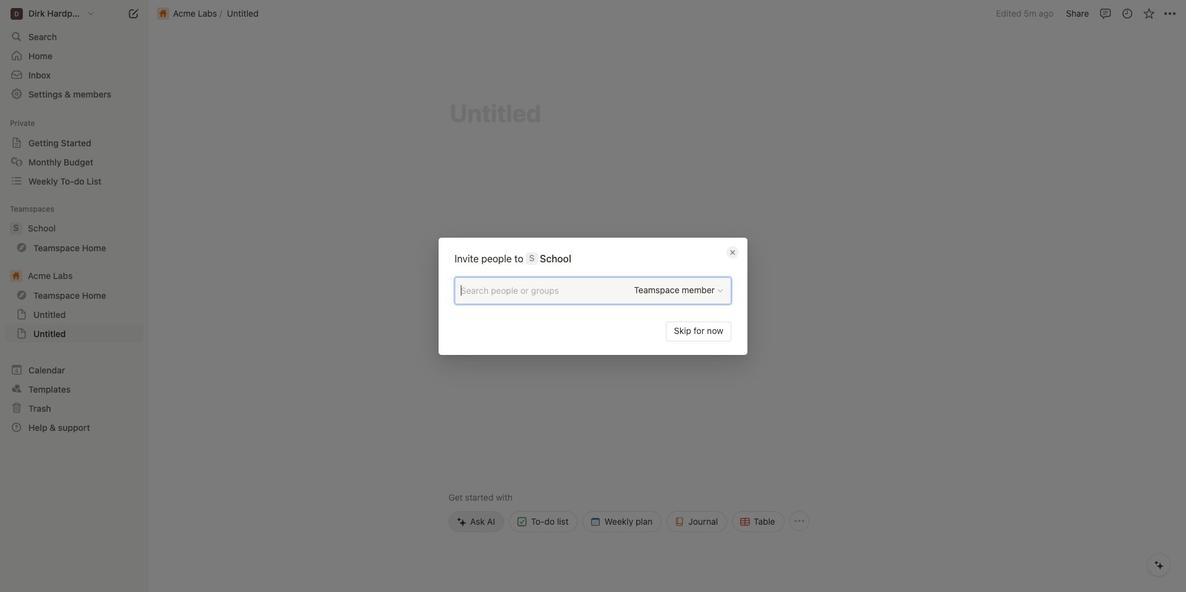 Task type: describe. For each thing, give the bounding box(es) containing it.
1 vertical spatial s image
[[526, 252, 538, 265]]



Task type: vqa. For each thing, say whether or not it's contained in the screenshot.
"Favorite" image
yes



Task type: locate. For each thing, give the bounding box(es) containing it.
s image
[[10, 222, 22, 235], [526, 252, 538, 265]]

Search people or groups email field
[[461, 285, 626, 297]]

comments image
[[1100, 7, 1112, 20]]

favorite image
[[1143, 7, 1155, 20]]

0 horizontal spatial s image
[[10, 222, 22, 235]]

0 vertical spatial s image
[[10, 222, 22, 235]]

1 horizontal spatial s image
[[526, 252, 538, 265]]

updates image
[[1121, 7, 1134, 20]]

menu
[[449, 405, 1186, 592]]

new page image
[[126, 6, 141, 21]]



